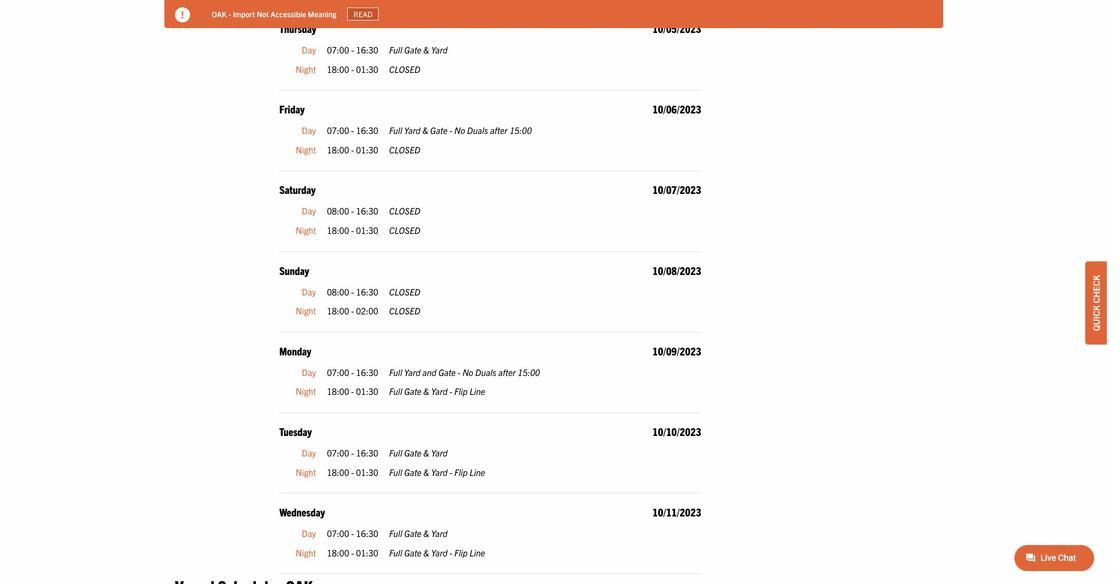Task type: vqa. For each thing, say whether or not it's contained in the screenshot.
2800 on the bottom
no



Task type: describe. For each thing, give the bounding box(es) containing it.
closed for saturday
[[389, 225, 421, 236]]

8 full from the top
[[389, 548, 402, 559]]

night for tuesday
[[296, 467, 316, 478]]

08:00 - 16:30 for saturday
[[327, 206, 378, 217]]

solid image
[[175, 8, 190, 23]]

flip for wednesday
[[454, 548, 468, 559]]

3 full from the top
[[389, 367, 402, 378]]

closed for sunday
[[389, 306, 421, 317]]

08:00 - 16:30 for sunday
[[327, 287, 378, 297]]

15:00 for 10/09/2023
[[518, 367, 540, 378]]

night for friday
[[296, 144, 316, 155]]

no for monday
[[463, 367, 473, 378]]

01:30 for thursday
[[356, 64, 378, 74]]

day for sunday
[[302, 287, 316, 297]]

01:30 for wednesday
[[356, 548, 378, 559]]

full gate & yard - flip line for tuesday
[[389, 467, 485, 478]]

full gate & yard - flip line for monday
[[389, 386, 485, 397]]

07:00 for thursday
[[327, 44, 349, 55]]

1 full from the top
[[389, 44, 402, 55]]

07:00 for friday
[[327, 125, 349, 136]]

16:30 for sunday
[[356, 287, 378, 297]]

gate hours
[[175, 4, 258, 25]]

day for saturday
[[302, 206, 316, 217]]

and
[[423, 367, 437, 378]]

monday
[[279, 344, 311, 358]]

18:00 - 01:30 for tuesday
[[327, 467, 378, 478]]

oak
[[212, 9, 227, 19]]

read
[[354, 9, 373, 19]]

16:30 for thursday
[[356, 44, 378, 55]]

16:30 for monday
[[356, 367, 378, 378]]

thursday
[[279, 22, 316, 35]]

6 full from the top
[[389, 467, 402, 478]]

18:00 for friday
[[327, 144, 349, 155]]

5 full from the top
[[389, 448, 402, 459]]

night for wednesday
[[296, 548, 316, 559]]

flip for tuesday
[[454, 467, 468, 478]]

full gate & yard for tuesday
[[389, 448, 448, 459]]

3 closed from the top
[[389, 206, 421, 217]]

saturday
[[279, 183, 316, 197]]

full gate & yard for thursday
[[389, 44, 448, 55]]

wednesday
[[279, 506, 325, 519]]

10/10/2023
[[653, 425, 701, 439]]

sunday
[[279, 264, 309, 277]]

line for monday
[[470, 386, 485, 397]]

18:00 - 01:30 for saturday
[[327, 225, 378, 236]]

not
[[257, 9, 269, 19]]

15:00 for 10/06/2023
[[510, 125, 532, 136]]

oak - import not accessible meaning
[[212, 9, 337, 19]]

07:00 for wednesday
[[327, 529, 349, 539]]

16:30 for tuesday
[[356, 448, 378, 459]]

full gate & yard for wednesday
[[389, 529, 448, 539]]

quick
[[1091, 305, 1102, 331]]

closed for thursday
[[389, 64, 421, 74]]

02:00
[[356, 306, 378, 317]]

4 full from the top
[[389, 386, 402, 397]]

10/06/2023
[[653, 102, 701, 116]]

18:00 - 02:00
[[327, 306, 378, 317]]

day for tuesday
[[302, 448, 316, 459]]

line for tuesday
[[470, 467, 485, 478]]

duals for 10/09/2023
[[475, 367, 496, 378]]

full gate & yard - flip line for wednesday
[[389, 548, 485, 559]]

07:00 - 16:30 for tuesday
[[327, 448, 378, 459]]

07:00 for tuesday
[[327, 448, 349, 459]]

08:00 for saturday
[[327, 206, 349, 217]]

closed for friday
[[389, 144, 421, 155]]

friday
[[279, 102, 305, 116]]

night for monday
[[296, 386, 316, 397]]



Task type: locate. For each thing, give the bounding box(es) containing it.
2 07:00 - 16:30 from the top
[[327, 125, 378, 136]]

day for thursday
[[302, 44, 316, 55]]

3 full gate & yard - flip line from the top
[[389, 548, 485, 559]]

day down wednesday at the bottom
[[302, 529, 316, 539]]

18:00
[[327, 64, 349, 74], [327, 144, 349, 155], [327, 225, 349, 236], [327, 306, 349, 317], [327, 386, 349, 397], [327, 467, 349, 478], [327, 548, 349, 559]]

night down the "thursday"
[[296, 64, 316, 74]]

6 16:30 from the top
[[356, 448, 378, 459]]

gate
[[175, 4, 208, 25], [404, 44, 422, 55], [430, 125, 448, 136], [439, 367, 456, 378], [404, 386, 422, 397], [404, 448, 422, 459], [404, 467, 422, 478], [404, 529, 422, 539], [404, 548, 422, 559]]

18:00 for monday
[[327, 386, 349, 397]]

after for 10/09/2023
[[498, 367, 516, 378]]

4 18:00 - 01:30 from the top
[[327, 386, 378, 397]]

18:00 - 01:30 for wednesday
[[327, 548, 378, 559]]

18:00 for tuesday
[[327, 467, 349, 478]]

01:30 for friday
[[356, 144, 378, 155]]

0 vertical spatial full gate & yard - flip line
[[389, 386, 485, 397]]

10/08/2023
[[653, 264, 701, 277]]

1 07:00 from the top
[[327, 44, 349, 55]]

duals for 10/06/2023
[[467, 125, 488, 136]]

0 vertical spatial full gate & yard
[[389, 44, 448, 55]]

18:00 - 01:30 for monday
[[327, 386, 378, 397]]

2 16:30 from the top
[[356, 125, 378, 136]]

-
[[229, 9, 231, 19], [351, 44, 354, 55], [351, 64, 354, 74], [351, 125, 354, 136], [450, 125, 452, 136], [351, 144, 354, 155], [351, 206, 354, 217], [351, 225, 354, 236], [351, 287, 354, 297], [351, 306, 354, 317], [351, 367, 354, 378], [458, 367, 461, 378], [351, 386, 354, 397], [450, 386, 452, 397], [351, 448, 354, 459], [351, 467, 354, 478], [450, 467, 452, 478], [351, 529, 354, 539], [351, 548, 354, 559], [450, 548, 452, 559]]

07:00 - 16:30 for thursday
[[327, 44, 378, 55]]

0 vertical spatial 15:00
[[510, 125, 532, 136]]

4 closed from the top
[[389, 225, 421, 236]]

2 vertical spatial full gate & yard - flip line
[[389, 548, 485, 559]]

&
[[424, 44, 429, 55], [423, 125, 428, 136], [424, 386, 429, 397], [424, 448, 429, 459], [424, 467, 429, 478], [424, 529, 429, 539], [424, 548, 429, 559]]

01:30 for tuesday
[[356, 467, 378, 478]]

16:30
[[356, 44, 378, 55], [356, 125, 378, 136], [356, 206, 378, 217], [356, 287, 378, 297], [356, 367, 378, 378], [356, 448, 378, 459], [356, 529, 378, 539]]

1 day from the top
[[302, 44, 316, 55]]

day down sunday
[[302, 287, 316, 297]]

2 08:00 from the top
[[327, 287, 349, 297]]

duals
[[467, 125, 488, 136], [475, 367, 496, 378]]

1 16:30 from the top
[[356, 44, 378, 55]]

2 full from the top
[[389, 125, 402, 136]]

2 08:00 - 16:30 from the top
[[327, 287, 378, 297]]

4 day from the top
[[302, 287, 316, 297]]

3 flip from the top
[[454, 548, 468, 559]]

day for wednesday
[[302, 529, 316, 539]]

3 01:30 from the top
[[356, 225, 378, 236]]

01:30 for saturday
[[356, 225, 378, 236]]

no for friday
[[454, 125, 465, 136]]

4 07:00 - 16:30 from the top
[[327, 448, 378, 459]]

1 vertical spatial 15:00
[[518, 367, 540, 378]]

2 vertical spatial flip
[[454, 548, 468, 559]]

5 day from the top
[[302, 367, 316, 378]]

full gate & yard - flip line
[[389, 386, 485, 397], [389, 467, 485, 478], [389, 548, 485, 559]]

2 flip from the top
[[454, 467, 468, 478]]

07:00
[[327, 44, 349, 55], [327, 125, 349, 136], [327, 367, 349, 378], [327, 448, 349, 459], [327, 529, 349, 539]]

3 day from the top
[[302, 206, 316, 217]]

18:00 for wednesday
[[327, 548, 349, 559]]

4 18:00 from the top
[[327, 306, 349, 317]]

6 18:00 from the top
[[327, 467, 349, 478]]

night for sunday
[[296, 306, 316, 317]]

quick check link
[[1086, 262, 1107, 345]]

meaning
[[308, 9, 337, 19]]

day down the "thursday"
[[302, 44, 316, 55]]

import
[[233, 9, 255, 19]]

07:00 - 16:30
[[327, 44, 378, 55], [327, 125, 378, 136], [327, 367, 378, 378], [327, 448, 378, 459], [327, 529, 378, 539]]

16:30 for saturday
[[356, 206, 378, 217]]

07:00 - 16:30 for wednesday
[[327, 529, 378, 539]]

tuesday
[[279, 425, 312, 439]]

08:00 - 16:30
[[327, 206, 378, 217], [327, 287, 378, 297]]

night up saturday
[[296, 144, 316, 155]]

flip for monday
[[454, 386, 468, 397]]

7 night from the top
[[296, 548, 316, 559]]

3 07:00 - 16:30 from the top
[[327, 367, 378, 378]]

2 07:00 from the top
[[327, 125, 349, 136]]

1 night from the top
[[296, 64, 316, 74]]

1 vertical spatial no
[[463, 367, 473, 378]]

0 vertical spatial no
[[454, 125, 465, 136]]

15:00
[[510, 125, 532, 136], [518, 367, 540, 378]]

10/11/2023
[[653, 506, 701, 519]]

2 vertical spatial full gate & yard
[[389, 529, 448, 539]]

7 16:30 from the top
[[356, 529, 378, 539]]

5 night from the top
[[296, 386, 316, 397]]

18:00 - 01:30 for friday
[[327, 144, 378, 155]]

0 vertical spatial duals
[[467, 125, 488, 136]]

07:00 - 16:30 for monday
[[327, 367, 378, 378]]

5 18:00 from the top
[[327, 386, 349, 397]]

08:00
[[327, 206, 349, 217], [327, 287, 349, 297]]

07:00 - 16:30 for friday
[[327, 125, 378, 136]]

6 closed from the top
[[389, 306, 421, 317]]

1 vertical spatial full gate & yard - flip line
[[389, 467, 485, 478]]

1 08:00 from the top
[[327, 206, 349, 217]]

3 night from the top
[[296, 225, 316, 236]]

5 07:00 - 16:30 from the top
[[327, 529, 378, 539]]

night down saturday
[[296, 225, 316, 236]]

day for friday
[[302, 125, 316, 136]]

4 01:30 from the top
[[356, 386, 378, 397]]

07:00 for monday
[[327, 367, 349, 378]]

1 vertical spatial full gate & yard
[[389, 448, 448, 459]]

1 full gate & yard from the top
[[389, 44, 448, 55]]

night
[[296, 64, 316, 74], [296, 144, 316, 155], [296, 225, 316, 236], [296, 306, 316, 317], [296, 386, 316, 397], [296, 467, 316, 478], [296, 548, 316, 559]]

7 18:00 from the top
[[327, 548, 349, 559]]

full yard and gate - no duals after 15:00
[[389, 367, 540, 378]]

0 vertical spatial flip
[[454, 386, 468, 397]]

1 line from the top
[[470, 386, 485, 397]]

quick check
[[1091, 275, 1102, 331]]

day down saturday
[[302, 206, 316, 217]]

closed
[[389, 64, 421, 74], [389, 144, 421, 155], [389, 206, 421, 217], [389, 225, 421, 236], [389, 287, 421, 297], [389, 306, 421, 317]]

yard
[[431, 44, 448, 55], [404, 125, 421, 136], [404, 367, 421, 378], [431, 386, 448, 397], [431, 448, 448, 459], [431, 467, 448, 478], [431, 529, 448, 539], [431, 548, 448, 559]]

night for thursday
[[296, 64, 316, 74]]

night up wednesday at the bottom
[[296, 467, 316, 478]]

5 18:00 - 01:30 from the top
[[327, 467, 378, 478]]

day down the 'monday'
[[302, 367, 316, 378]]

1 vertical spatial flip
[[454, 467, 468, 478]]

5 16:30 from the top
[[356, 367, 378, 378]]

3 16:30 from the top
[[356, 206, 378, 217]]

6 day from the top
[[302, 448, 316, 459]]

18:00 for saturday
[[327, 225, 349, 236]]

1 vertical spatial duals
[[475, 367, 496, 378]]

7 day from the top
[[302, 529, 316, 539]]

hours
[[211, 4, 258, 25]]

6 18:00 - 01:30 from the top
[[327, 548, 378, 559]]

full
[[389, 44, 402, 55], [389, 125, 402, 136], [389, 367, 402, 378], [389, 386, 402, 397], [389, 448, 402, 459], [389, 467, 402, 478], [389, 529, 402, 539], [389, 548, 402, 559]]

10/05/2023
[[653, 22, 701, 35]]

night down wednesday at the bottom
[[296, 548, 316, 559]]

day down friday
[[302, 125, 316, 136]]

16:30 for friday
[[356, 125, 378, 136]]

01:30 for monday
[[356, 386, 378, 397]]

1 vertical spatial 08:00
[[327, 287, 349, 297]]

3 18:00 - 01:30 from the top
[[327, 225, 378, 236]]

0 vertical spatial after
[[490, 125, 508, 136]]

10/09/2023
[[653, 344, 701, 358]]

7 full from the top
[[389, 529, 402, 539]]

1 vertical spatial after
[[498, 367, 516, 378]]

line
[[470, 386, 485, 397], [470, 467, 485, 478], [470, 548, 485, 559]]

1 flip from the top
[[454, 386, 468, 397]]

2 vertical spatial line
[[470, 548, 485, 559]]

day down the tuesday
[[302, 448, 316, 459]]

accessible
[[271, 9, 306, 19]]

check
[[1091, 275, 1102, 303]]

3 18:00 from the top
[[327, 225, 349, 236]]

line for wednesday
[[470, 548, 485, 559]]

1 08:00 - 16:30 from the top
[[327, 206, 378, 217]]

night up the tuesday
[[296, 386, 316, 397]]

after for 10/06/2023
[[490, 125, 508, 136]]

full gate & yard
[[389, 44, 448, 55], [389, 448, 448, 459], [389, 529, 448, 539]]

5 07:00 from the top
[[327, 529, 349, 539]]

5 closed from the top
[[389, 287, 421, 297]]

3 line from the top
[[470, 548, 485, 559]]

0 vertical spatial 08:00 - 16:30
[[327, 206, 378, 217]]

2 full gate & yard - flip line from the top
[[389, 467, 485, 478]]

18:00 for sunday
[[327, 306, 349, 317]]

01:30
[[356, 64, 378, 74], [356, 144, 378, 155], [356, 225, 378, 236], [356, 386, 378, 397], [356, 467, 378, 478], [356, 548, 378, 559]]

1 vertical spatial line
[[470, 467, 485, 478]]

16:30 for wednesday
[[356, 529, 378, 539]]

no
[[454, 125, 465, 136], [463, 367, 473, 378]]

1 18:00 - 01:30 from the top
[[327, 64, 378, 74]]

night up the 'monday'
[[296, 306, 316, 317]]

4 16:30 from the top
[[356, 287, 378, 297]]

1 01:30 from the top
[[356, 64, 378, 74]]

1 18:00 from the top
[[327, 64, 349, 74]]

full yard & gate - no duals after 15:00
[[389, 125, 532, 136]]

2 day from the top
[[302, 125, 316, 136]]

08:00 for sunday
[[327, 287, 349, 297]]

read link
[[347, 7, 379, 21]]

1 07:00 - 16:30 from the top
[[327, 44, 378, 55]]

3 full gate & yard from the top
[[389, 529, 448, 539]]

1 closed from the top
[[389, 64, 421, 74]]

2 line from the top
[[470, 467, 485, 478]]

1 full gate & yard - flip line from the top
[[389, 386, 485, 397]]

2 01:30 from the top
[[356, 144, 378, 155]]

6 night from the top
[[296, 467, 316, 478]]

night for saturday
[[296, 225, 316, 236]]

4 night from the top
[[296, 306, 316, 317]]

5 01:30 from the top
[[356, 467, 378, 478]]

2 full gate & yard from the top
[[389, 448, 448, 459]]

0 vertical spatial 08:00
[[327, 206, 349, 217]]

1 vertical spatial 08:00 - 16:30
[[327, 287, 378, 297]]

flip
[[454, 386, 468, 397], [454, 467, 468, 478], [454, 548, 468, 559]]

2 night from the top
[[296, 144, 316, 155]]

2 18:00 - 01:30 from the top
[[327, 144, 378, 155]]

10/07/2023
[[653, 183, 701, 197]]

18:00 for thursday
[[327, 64, 349, 74]]

18:00 - 01:30
[[327, 64, 378, 74], [327, 144, 378, 155], [327, 225, 378, 236], [327, 386, 378, 397], [327, 467, 378, 478], [327, 548, 378, 559]]

3 07:00 from the top
[[327, 367, 349, 378]]

2 18:00 from the top
[[327, 144, 349, 155]]

0 vertical spatial line
[[470, 386, 485, 397]]

6 01:30 from the top
[[356, 548, 378, 559]]

2 closed from the top
[[389, 144, 421, 155]]

day
[[302, 44, 316, 55], [302, 125, 316, 136], [302, 206, 316, 217], [302, 287, 316, 297], [302, 367, 316, 378], [302, 448, 316, 459], [302, 529, 316, 539]]

18:00 - 01:30 for thursday
[[327, 64, 378, 74]]

after
[[490, 125, 508, 136], [498, 367, 516, 378]]

day for monday
[[302, 367, 316, 378]]

4 07:00 from the top
[[327, 448, 349, 459]]



